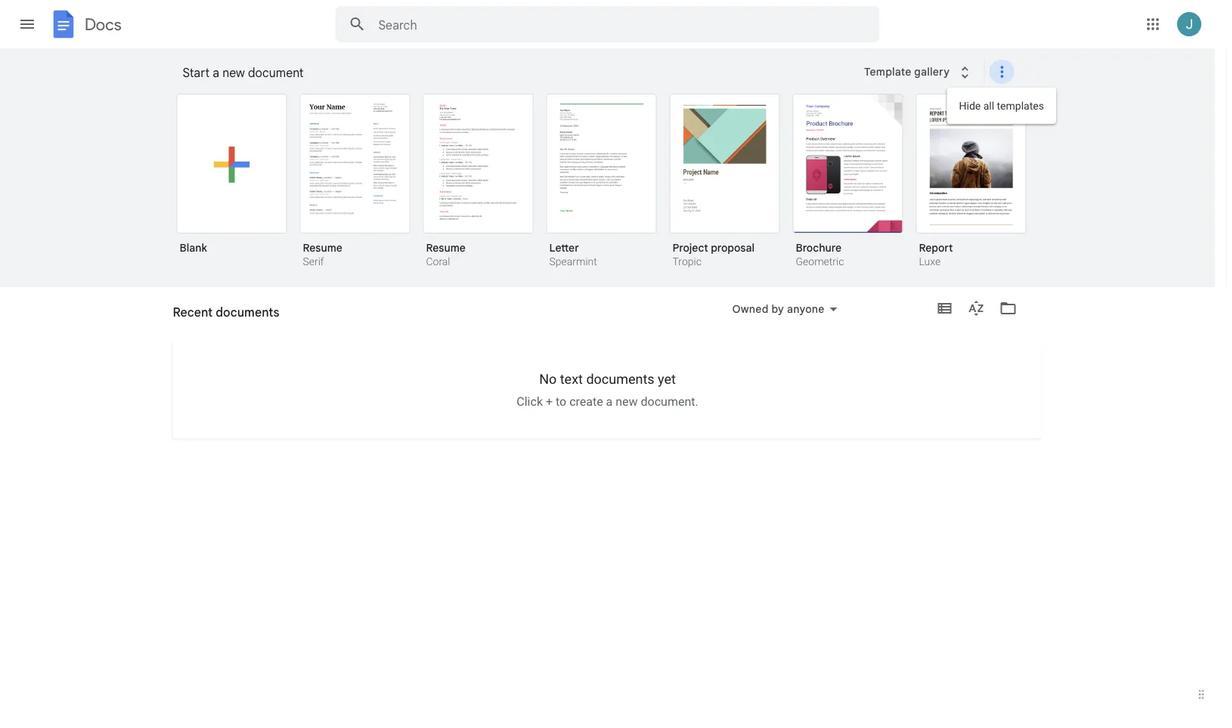 Task type: vqa. For each thing, say whether or not it's contained in the screenshot.
Data
no



Task type: locate. For each thing, give the bounding box(es) containing it.
project
[[673, 241, 708, 254]]

1 vertical spatial new
[[616, 395, 638, 409]]

template
[[864, 65, 912, 78]]

create
[[570, 395, 603, 409]]

geometric
[[796, 256, 844, 268]]

template gallery
[[864, 65, 950, 78]]

1 resume from the left
[[303, 241, 342, 254]]

1 horizontal spatial a
[[606, 395, 613, 409]]

1 horizontal spatial resume option
[[423, 94, 533, 270]]

resume for resume serif
[[303, 241, 342, 254]]

list box
[[177, 91, 1046, 288]]

0 horizontal spatial resume
[[303, 241, 342, 254]]

template gallery button
[[854, 58, 984, 85]]

resume up serif
[[303, 241, 342, 254]]

a right the start
[[213, 65, 219, 80]]

new
[[222, 65, 245, 80], [616, 395, 638, 409]]

recent
[[173, 305, 213, 320], [173, 311, 208, 324]]

blank
[[180, 241, 207, 254]]

blank option
[[177, 94, 287, 265]]

start a new document heading
[[183, 48, 854, 97]]

resume
[[303, 241, 342, 254], [426, 241, 466, 254]]

coral
[[426, 256, 450, 268]]

0 horizontal spatial resume option
[[300, 94, 410, 270]]

+
[[546, 395, 553, 409]]

new right create
[[616, 395, 638, 409]]

recent documents heading
[[173, 287, 280, 336]]

main menu image
[[18, 15, 36, 33]]

resume for resume coral
[[426, 241, 466, 254]]

report
[[919, 241, 953, 254]]

a
[[213, 65, 219, 80], [606, 395, 613, 409]]

docs
[[85, 14, 122, 34]]

a right create
[[606, 395, 613, 409]]

yet
[[658, 371, 676, 387]]

resume up 'coral'
[[426, 241, 466, 254]]

new inside no text documents yet click + to create a new document.
[[616, 395, 638, 409]]

1 horizontal spatial new
[[616, 395, 638, 409]]

0 horizontal spatial a
[[213, 65, 219, 80]]

start
[[183, 65, 210, 80]]

0 horizontal spatial new
[[222, 65, 245, 80]]

start a new document
[[183, 65, 304, 80]]

resume option
[[300, 94, 410, 270], [423, 94, 533, 270]]

luxe
[[919, 256, 941, 268]]

docs link
[[48, 9, 122, 42]]

list box containing blank
[[177, 91, 1046, 288]]

1 horizontal spatial resume
[[426, 241, 466, 254]]

0 vertical spatial a
[[213, 65, 219, 80]]

new inside heading
[[222, 65, 245, 80]]

project proposal tropic
[[673, 241, 755, 268]]

documents
[[216, 305, 280, 320], [210, 311, 266, 324], [586, 371, 655, 387]]

click
[[517, 395, 543, 409]]

new right the start
[[222, 65, 245, 80]]

1 recent from the top
[[173, 305, 213, 320]]

a inside no text documents yet click + to create a new document.
[[606, 395, 613, 409]]

1 resume option from the left
[[300, 94, 410, 270]]

brochure option
[[793, 94, 903, 270]]

2 resume from the left
[[426, 241, 466, 254]]

spearmint
[[549, 256, 597, 268]]

owned by anyone
[[732, 302, 825, 316]]

a inside start a new document heading
[[213, 65, 219, 80]]

resume serif
[[303, 241, 342, 268]]

1 vertical spatial a
[[606, 395, 613, 409]]

None search field
[[335, 6, 880, 42]]

0 vertical spatial new
[[222, 65, 245, 80]]

tropic
[[673, 256, 702, 268]]

recent documents
[[173, 305, 280, 320], [173, 311, 266, 324]]

letter
[[549, 241, 579, 254]]



Task type: describe. For each thing, give the bounding box(es) containing it.
proposal
[[711, 241, 755, 254]]

letter spearmint
[[549, 241, 597, 268]]

anyone
[[787, 302, 825, 316]]

recent inside heading
[[173, 305, 213, 320]]

documents inside heading
[[216, 305, 280, 320]]

no text documents yet region
[[173, 371, 1042, 409]]

project proposal option
[[670, 94, 780, 270]]

no
[[539, 371, 557, 387]]

hide
[[959, 99, 981, 112]]

report option
[[916, 94, 1027, 270]]

document.
[[641, 395, 698, 409]]

brochure
[[796, 241, 842, 254]]

document
[[248, 65, 304, 80]]

templates
[[997, 99, 1044, 112]]

letter option
[[546, 94, 657, 270]]

2 recent documents from the top
[[173, 311, 266, 324]]

report luxe
[[919, 241, 953, 268]]

to
[[556, 395, 567, 409]]

resume coral
[[426, 241, 466, 268]]

serif
[[303, 256, 324, 268]]

brochure geometric
[[796, 241, 844, 268]]

Search bar text field
[[378, 17, 842, 33]]

gallery
[[915, 65, 950, 78]]

no text documents yet click + to create a new document.
[[517, 371, 698, 409]]

all
[[984, 99, 994, 112]]

search image
[[342, 9, 372, 39]]

owned by anyone button
[[723, 300, 847, 318]]

documents inside no text documents yet click + to create a new document.
[[586, 371, 655, 387]]

text
[[560, 371, 583, 387]]

hide all templates
[[959, 99, 1044, 112]]

owned
[[732, 302, 769, 316]]

2 resume option from the left
[[423, 94, 533, 270]]

by
[[772, 302, 784, 316]]

1 recent documents from the top
[[173, 305, 280, 320]]

2 recent from the top
[[173, 311, 208, 324]]



